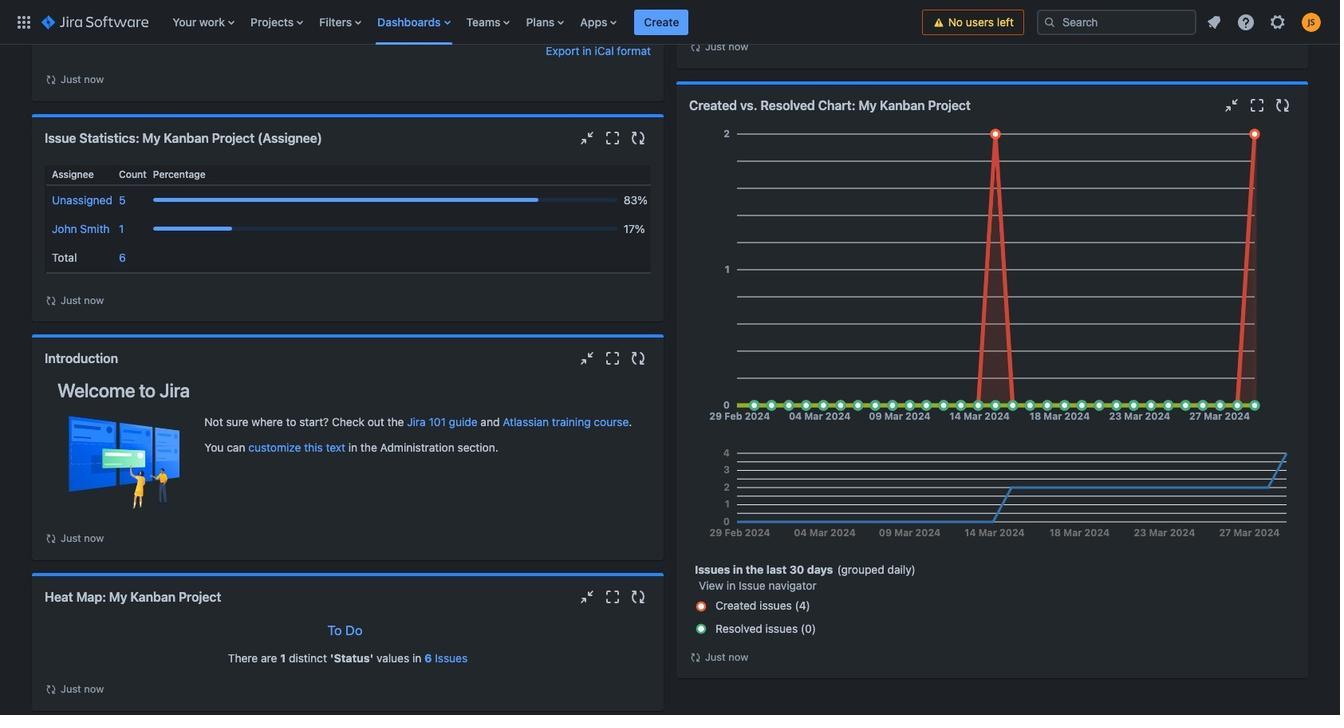 Task type: vqa. For each thing, say whether or not it's contained in the screenshot.
My to the right
no



Task type: locate. For each thing, give the bounding box(es) containing it.
1 horizontal spatial list
[[1201, 8, 1331, 36]]

main content
[[0, 0, 1341, 711]]

1 horizontal spatial last refreshed image
[[690, 651, 702, 664]]

list
[[165, 0, 922, 44], [1201, 8, 1331, 36]]

list item
[[635, 0, 689, 44]]

last refreshed image
[[690, 41, 702, 54], [45, 294, 57, 307], [45, 533, 57, 546], [45, 684, 57, 696]]

help image
[[1237, 12, 1256, 32]]

0 horizontal spatial last refreshed image
[[45, 74, 57, 86]]

search image
[[1044, 16, 1057, 28]]

0 horizontal spatial list
[[165, 0, 922, 44]]

region
[[45, 0, 651, 88], [690, 0, 1296, 56], [690, 126, 1296, 666], [45, 158, 651, 309], [45, 379, 651, 547], [45, 618, 651, 698]]

notifications image
[[1205, 12, 1224, 32]]

primary element
[[10, 0, 922, 44]]

banner
[[0, 0, 1341, 45]]

jira software image
[[42, 12, 149, 32], [42, 12, 149, 32]]

last refreshed image
[[45, 74, 57, 86], [690, 651, 702, 664]]

settings image
[[1269, 12, 1288, 32]]

None search field
[[1038, 9, 1197, 35]]



Task type: describe. For each thing, give the bounding box(es) containing it.
1 vertical spatial last refreshed image
[[690, 651, 702, 664]]

Search field
[[1038, 9, 1197, 35]]

0 vertical spatial last refreshed image
[[45, 74, 57, 86]]

your profile and settings image
[[1303, 12, 1322, 32]]

appswitcher icon image
[[14, 12, 34, 32]]



